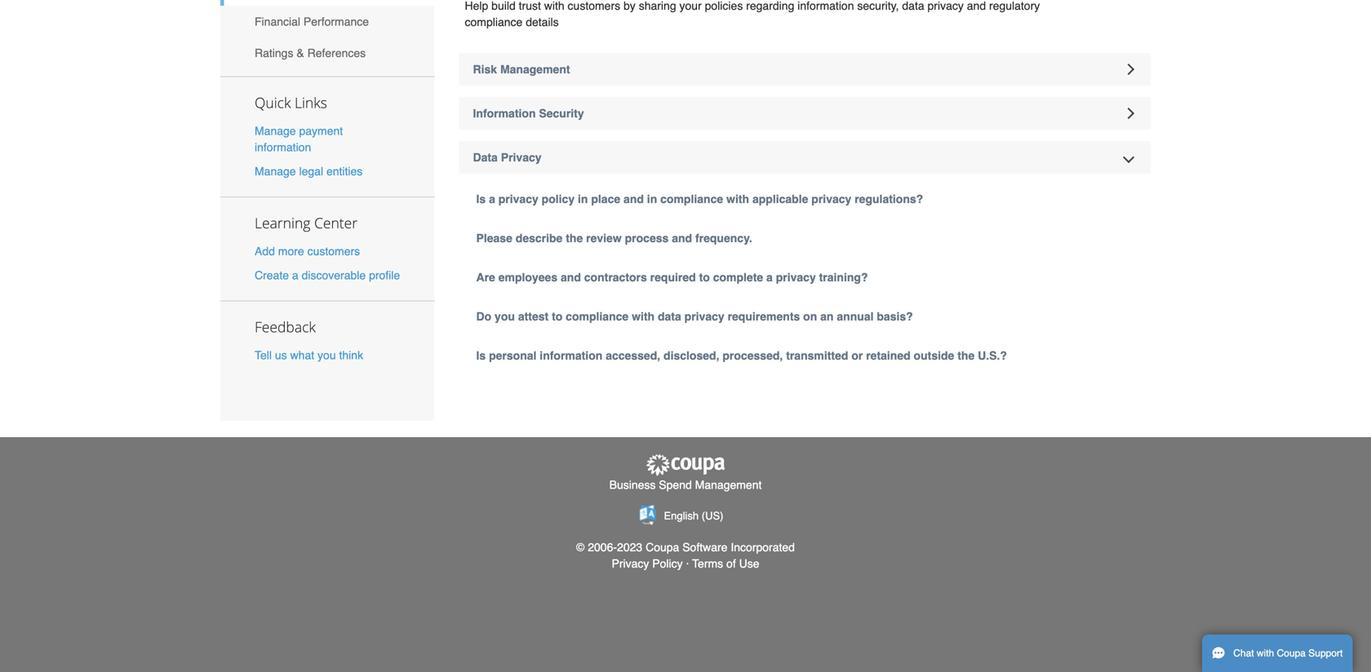 Task type: locate. For each thing, give the bounding box(es) containing it.
is
[[477, 193, 486, 206], [477, 350, 486, 363]]

spend
[[659, 479, 692, 492]]

the left review
[[566, 232, 583, 245]]

legal
[[299, 165, 323, 178]]

0 horizontal spatial coupa
[[646, 541, 680, 554]]

1 vertical spatial privacy
[[612, 558, 650, 571]]

2023
[[617, 541, 643, 554]]

2006-
[[588, 541, 617, 554]]

quick
[[255, 93, 291, 112]]

1 horizontal spatial coupa
[[1278, 648, 1307, 660]]

add more customers link
[[255, 245, 360, 258]]

1 vertical spatial information
[[255, 141, 311, 154]]

compliance up "frequency."
[[661, 193, 724, 206]]

data down are employees and contractors required to complete a privacy training?
[[658, 310, 682, 323]]

1 horizontal spatial compliance
[[566, 310, 629, 323]]

compliance down build at the left of the page
[[465, 16, 523, 29]]

0 horizontal spatial the
[[566, 232, 583, 245]]

privacy down 2023
[[612, 558, 650, 571]]

1 manage from the top
[[255, 125, 296, 138]]

tell us what you think
[[255, 349, 363, 362]]

1 horizontal spatial the
[[958, 350, 975, 363]]

chat with coupa support button
[[1203, 635, 1353, 673]]

information inside "manage payment information"
[[255, 141, 311, 154]]

you
[[495, 310, 515, 323], [318, 349, 336, 362]]

do you attest to compliance with data privacy requirements on an annual basis?
[[477, 310, 914, 323]]

0 horizontal spatial customers
[[308, 245, 360, 258]]

describe
[[516, 232, 563, 245]]

to right required
[[700, 271, 710, 284]]

a
[[489, 193, 496, 206], [292, 269, 299, 282], [767, 271, 773, 284]]

with inside button
[[1258, 648, 1275, 660]]

data right the security,
[[903, 0, 925, 12]]

management
[[501, 63, 570, 76], [695, 479, 762, 492]]

management up the information security on the top left
[[501, 63, 570, 76]]

complete
[[713, 271, 764, 284]]

0 horizontal spatial in
[[578, 193, 588, 206]]

0 vertical spatial to
[[700, 271, 710, 284]]

chat
[[1234, 648, 1255, 660]]

1 is from the top
[[477, 193, 486, 206]]

coupa inside button
[[1278, 648, 1307, 660]]

1 horizontal spatial customers
[[568, 0, 621, 12]]

policy
[[542, 193, 575, 206]]

1 horizontal spatial in
[[647, 193, 658, 206]]

with right 'chat'
[[1258, 648, 1275, 660]]

u.s.?
[[978, 350, 1008, 363]]

you left think
[[318, 349, 336, 362]]

manage legal entities link
[[255, 165, 363, 178]]

1 vertical spatial is
[[477, 350, 486, 363]]

0 horizontal spatial you
[[318, 349, 336, 362]]

create a discoverable profile link
[[255, 269, 400, 282]]

0 horizontal spatial data
[[658, 310, 682, 323]]

data
[[473, 151, 498, 164]]

0 vertical spatial the
[[566, 232, 583, 245]]

customers up discoverable
[[308, 245, 360, 258]]

help
[[465, 0, 489, 12]]

1 vertical spatial data
[[658, 310, 682, 323]]

entities
[[327, 165, 363, 178]]

1 vertical spatial manage
[[255, 165, 296, 178]]

do
[[477, 310, 492, 323]]

with inside help build trust with customers by sharing your policies regarding information security, data privacy and regulatory compliance details
[[545, 0, 565, 12]]

sharing
[[639, 0, 677, 12]]

a for create
[[292, 269, 299, 282]]

data privacy button
[[459, 141, 1151, 174]]

0 vertical spatial management
[[501, 63, 570, 76]]

is for is a privacy policy in place and in compliance with applicable privacy regulations?
[[477, 193, 486, 206]]

terms of use link
[[693, 558, 760, 571]]

1 vertical spatial customers
[[308, 245, 360, 258]]

english
[[664, 510, 699, 523]]

is up please
[[477, 193, 486, 206]]

1 vertical spatial the
[[958, 350, 975, 363]]

0 vertical spatial information
[[798, 0, 855, 12]]

privacy left the policy
[[499, 193, 539, 206]]

with up details
[[545, 0, 565, 12]]

the left u.s.?
[[958, 350, 975, 363]]

2 vertical spatial information
[[540, 350, 603, 363]]

1 in from the left
[[578, 193, 588, 206]]

and left regulatory
[[967, 0, 987, 12]]

compliance inside help build trust with customers by sharing your policies regarding information security, data privacy and regulatory compliance details
[[465, 16, 523, 29]]

information up manage legal entities
[[255, 141, 311, 154]]

0 vertical spatial data
[[903, 0, 925, 12]]

coupa
[[646, 541, 680, 554], [1278, 648, 1307, 660]]

in up process
[[647, 193, 658, 206]]

please
[[477, 232, 513, 245]]

details
[[526, 16, 559, 29]]

0 horizontal spatial to
[[552, 310, 563, 323]]

and
[[967, 0, 987, 12], [624, 193, 644, 206], [672, 232, 693, 245], [561, 271, 581, 284]]

a right complete
[[767, 271, 773, 284]]

a up please
[[489, 193, 496, 206]]

coupa left support
[[1278, 648, 1307, 660]]

annual
[[837, 310, 874, 323]]

0 vertical spatial customers
[[568, 0, 621, 12]]

2 horizontal spatial information
[[798, 0, 855, 12]]

in left place
[[578, 193, 588, 206]]

1 vertical spatial coupa
[[1278, 648, 1307, 660]]

profile
[[369, 269, 400, 282]]

to right attest on the top left of page
[[552, 310, 563, 323]]

compliance down the contractors
[[566, 310, 629, 323]]

with up accessed,
[[632, 310, 655, 323]]

privacy inside dropdown button
[[501, 151, 542, 164]]

1 vertical spatial management
[[695, 479, 762, 492]]

required
[[651, 271, 696, 284]]

basis?
[[877, 310, 914, 323]]

1 horizontal spatial information
[[540, 350, 603, 363]]

a right create
[[292, 269, 299, 282]]

0 horizontal spatial compliance
[[465, 16, 523, 29]]

manage inside "manage payment information"
[[255, 125, 296, 138]]

privacy
[[928, 0, 964, 12], [499, 193, 539, 206], [812, 193, 852, 206], [776, 271, 816, 284], [685, 310, 725, 323]]

data privacy
[[473, 151, 542, 164]]

customers left by
[[568, 0, 621, 12]]

business spend management
[[610, 479, 762, 492]]

attest
[[518, 310, 549, 323]]

trust
[[519, 0, 541, 12]]

quick links
[[255, 93, 327, 112]]

please describe the review process and frequency.
[[477, 232, 753, 245]]

manage
[[255, 125, 296, 138], [255, 165, 296, 178]]

learning center
[[255, 213, 358, 233]]

0 vertical spatial compliance
[[465, 16, 523, 29]]

privacy right data
[[501, 151, 542, 164]]

2 manage from the top
[[255, 165, 296, 178]]

risk management
[[473, 63, 570, 76]]

2 horizontal spatial compliance
[[661, 193, 724, 206]]

1 horizontal spatial data
[[903, 0, 925, 12]]

0 vertical spatial coupa
[[646, 541, 680, 554]]

manage down quick
[[255, 125, 296, 138]]

is for is personal information accessed, disclosed, processed, transmitted or retained outside the u.s.?
[[477, 350, 486, 363]]

1 vertical spatial to
[[552, 310, 563, 323]]

information down attest on the top left of page
[[540, 350, 603, 363]]

data inside help build trust with customers by sharing your policies regarding information security, data privacy and regulatory compliance details
[[903, 0, 925, 12]]

1 horizontal spatial you
[[495, 310, 515, 323]]

1 vertical spatial compliance
[[661, 193, 724, 206]]

1 horizontal spatial to
[[700, 271, 710, 284]]

0 horizontal spatial information
[[255, 141, 311, 154]]

is a privacy policy in place and in compliance with applicable privacy regulations?
[[477, 193, 924, 206]]

is left personal
[[477, 350, 486, 363]]

0 horizontal spatial privacy
[[501, 151, 542, 164]]

0 vertical spatial is
[[477, 193, 486, 206]]

coupa supplier portal image
[[645, 454, 727, 477]]

center
[[314, 213, 358, 233]]

information security button
[[459, 97, 1151, 130]]

1 horizontal spatial privacy
[[612, 558, 650, 571]]

information left the security,
[[798, 0, 855, 12]]

transmitted
[[787, 350, 849, 363]]

2 horizontal spatial a
[[767, 271, 773, 284]]

1 horizontal spatial a
[[489, 193, 496, 206]]

financial performance link
[[220, 6, 435, 37]]

2 is from the top
[[477, 350, 486, 363]]

1 vertical spatial you
[[318, 349, 336, 362]]

management up (us) in the bottom of the page
[[695, 479, 762, 492]]

0 vertical spatial manage
[[255, 125, 296, 138]]

0 vertical spatial you
[[495, 310, 515, 323]]

information security
[[473, 107, 584, 120]]

coupa up policy
[[646, 541, 680, 554]]

policy
[[653, 558, 683, 571]]

you right do
[[495, 310, 515, 323]]

frequency.
[[696, 232, 753, 245]]

0 horizontal spatial management
[[501, 63, 570, 76]]

manage left legal
[[255, 165, 296, 178]]

by
[[624, 0, 636, 12]]

privacy down the data privacy dropdown button
[[812, 193, 852, 206]]

0 vertical spatial privacy
[[501, 151, 542, 164]]

0 horizontal spatial a
[[292, 269, 299, 282]]

chat with coupa support
[[1234, 648, 1344, 660]]

privacy right the security,
[[928, 0, 964, 12]]

an
[[821, 310, 834, 323]]



Task type: vqa. For each thing, say whether or not it's contained in the screenshot.
the training?
yes



Task type: describe. For each thing, give the bounding box(es) containing it.
with up "frequency."
[[727, 193, 750, 206]]

2 vertical spatial compliance
[[566, 310, 629, 323]]

manage payment information
[[255, 125, 343, 154]]

management inside dropdown button
[[501, 63, 570, 76]]

data privacy heading
[[459, 141, 1151, 174]]

what
[[290, 349, 315, 362]]

regulations?
[[855, 193, 924, 206]]

tell
[[255, 349, 272, 362]]

information
[[473, 107, 536, 120]]

risk management button
[[459, 53, 1151, 86]]

processed,
[[723, 350, 783, 363]]

add
[[255, 245, 275, 258]]

or
[[852, 350, 863, 363]]

privacy inside help build trust with customers by sharing your policies regarding information security, data privacy and regulatory compliance details
[[928, 0, 964, 12]]

add more customers
[[255, 245, 360, 258]]

payment
[[299, 125, 343, 138]]

information security heading
[[459, 97, 1151, 130]]

help build trust with customers by sharing your policies regarding information security, data privacy and regulatory compliance details
[[465, 0, 1041, 29]]

create a discoverable profile
[[255, 269, 400, 282]]

&
[[297, 47, 304, 60]]

regarding
[[747, 0, 795, 12]]

support
[[1309, 648, 1344, 660]]

more
[[278, 245, 304, 258]]

terms of use
[[693, 558, 760, 571]]

your
[[680, 0, 702, 12]]

think
[[339, 349, 363, 362]]

financial performance
[[255, 15, 369, 28]]

security
[[539, 107, 584, 120]]

ratings & references link
[[220, 37, 435, 69]]

information for manage payment information
[[255, 141, 311, 154]]

1 horizontal spatial management
[[695, 479, 762, 492]]

tell us what you think button
[[255, 347, 363, 364]]

information for is personal information accessed, disclosed, processed, transmitted or retained outside the u.s.?
[[540, 350, 603, 363]]

on
[[804, 310, 818, 323]]

ratings
[[255, 47, 294, 60]]

ratings & references
[[255, 47, 366, 60]]

manage for manage payment information
[[255, 125, 296, 138]]

you inside button
[[318, 349, 336, 362]]

outside
[[914, 350, 955, 363]]

software
[[683, 541, 728, 554]]

customers inside help build trust with customers by sharing your policies regarding information security, data privacy and regulatory compliance details
[[568, 0, 621, 12]]

incorporated
[[731, 541, 795, 554]]

references
[[308, 47, 366, 60]]

manage payment information link
[[255, 125, 343, 154]]

applicable
[[753, 193, 809, 206]]

use
[[740, 558, 760, 571]]

security,
[[858, 0, 900, 12]]

terms
[[693, 558, 724, 571]]

and inside help build trust with customers by sharing your policies regarding information security, data privacy and regulatory compliance details
[[967, 0, 987, 12]]

employees
[[499, 271, 558, 284]]

privacy up disclosed,
[[685, 310, 725, 323]]

personal
[[489, 350, 537, 363]]

english (us)
[[664, 510, 724, 523]]

us
[[275, 349, 287, 362]]

(us)
[[702, 510, 724, 523]]

a for is
[[489, 193, 496, 206]]

links
[[295, 93, 327, 112]]

review
[[586, 232, 622, 245]]

training?
[[820, 271, 869, 284]]

and right place
[[624, 193, 644, 206]]

process
[[625, 232, 669, 245]]

disclosed,
[[664, 350, 720, 363]]

requirements
[[728, 310, 801, 323]]

feedback
[[255, 317, 316, 337]]

and right process
[[672, 232, 693, 245]]

manage for manage legal entities
[[255, 165, 296, 178]]

performance
[[304, 15, 369, 28]]

© 2006-2023 coupa software incorporated
[[577, 541, 795, 554]]

retained
[[867, 350, 911, 363]]

2 in from the left
[[647, 193, 658, 206]]

privacy up on
[[776, 271, 816, 284]]

discoverable
[[302, 269, 366, 282]]

manage legal entities
[[255, 165, 363, 178]]

contractors
[[585, 271, 647, 284]]

risk
[[473, 63, 497, 76]]

information inside help build trust with customers by sharing your policies regarding information security, data privacy and regulatory compliance details
[[798, 0, 855, 12]]

privacy policy
[[612, 558, 683, 571]]

build
[[492, 0, 516, 12]]

regulatory
[[990, 0, 1041, 12]]

are employees and contractors required to complete a privacy training?
[[477, 271, 869, 284]]

is personal information accessed, disclosed, processed, transmitted or retained outside the u.s.?
[[477, 350, 1008, 363]]

and right employees
[[561, 271, 581, 284]]

accessed,
[[606, 350, 661, 363]]

learning
[[255, 213, 311, 233]]

©
[[577, 541, 585, 554]]

risk management heading
[[459, 53, 1151, 86]]

policies
[[705, 0, 743, 12]]

create
[[255, 269, 289, 282]]



